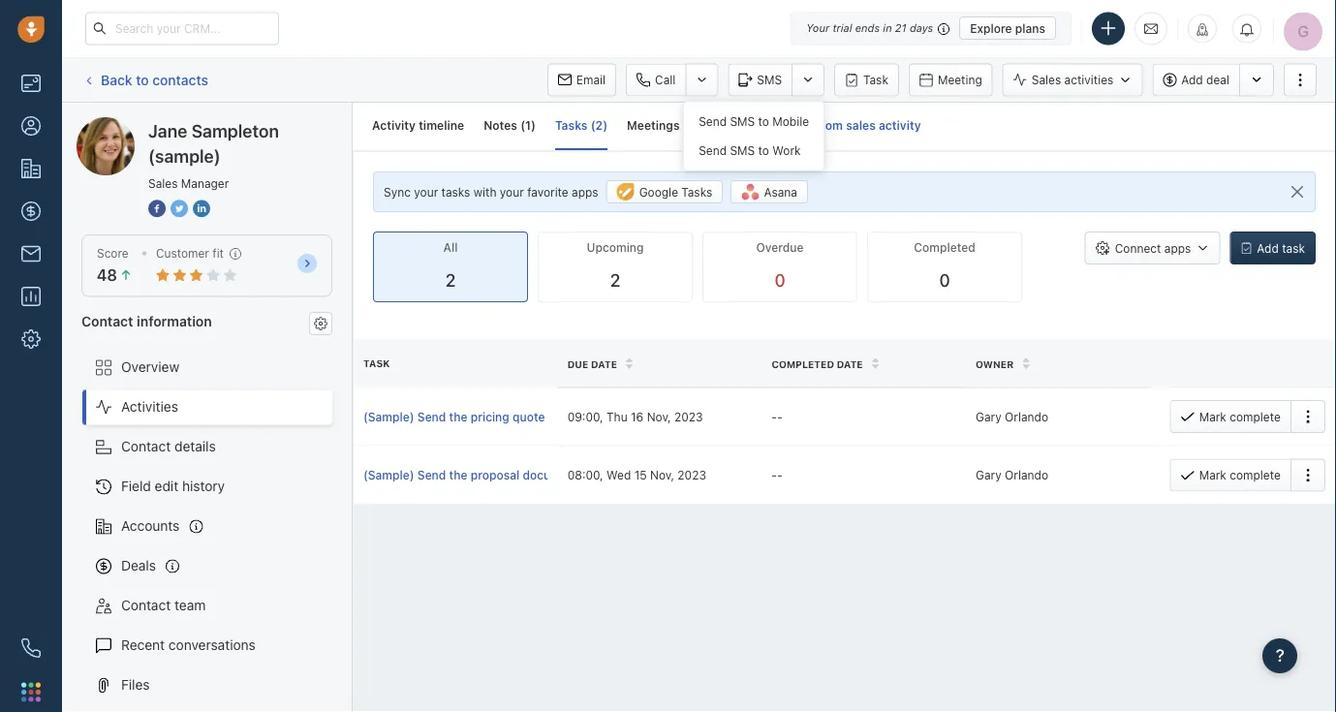 Task type: describe. For each thing, give the bounding box(es) containing it.
task button
[[835, 63, 899, 96]]

sms inside sms button
[[757, 73, 782, 87]]

manager
[[181, 176, 229, 190]]

back to contacts
[[101, 72, 208, 88]]

08:00,
[[568, 468, 603, 482]]

jane sampleton (sample) up the manager
[[148, 120, 279, 166]]

customer
[[156, 247, 209, 260]]

09:00, thu 16 nov, 2023
[[568, 410, 703, 424]]

0 vertical spatial to
[[136, 72, 149, 88]]

2 for all
[[446, 270, 456, 291]]

due date
[[568, 359, 617, 370]]

favorite
[[527, 185, 569, 199]]

completed for completed date
[[772, 359, 834, 370]]

create
[[760, 119, 798, 132]]

mark complete button for 09:00, thu 16 nov, 2023
[[1171, 400, 1291, 433]]

twitter circled image
[[171, 198, 188, 219]]

call button
[[626, 63, 686, 96]]

connect apps
[[1115, 241, 1192, 255]]

tasks
[[442, 185, 470, 199]]

0 for completed
[[940, 270, 950, 291]]

meetings
[[627, 119, 680, 132]]

send up send sms to work
[[699, 115, 727, 128]]

contact for contact details
[[121, 439, 171, 455]]

(sample) inside jane sampleton (sample)
[[148, 145, 221, 166]]

due
[[568, 359, 589, 370]]

asana
[[764, 185, 798, 199]]

send down send sms to mobile
[[699, 144, 727, 157]]

send sms to mobile
[[699, 115, 809, 128]]

call link
[[626, 63, 686, 96]]

0 vertical spatial (sample)
[[219, 117, 274, 133]]

48
[[97, 266, 117, 285]]

deal
[[1207, 73, 1230, 87]]

back to contacts link
[[81, 65, 209, 95]]

customer fit
[[156, 247, 224, 260]]

2 your from the left
[[500, 185, 524, 199]]

(sample) for (sample) send the proposal document
[[363, 469, 414, 482]]

send sms to work
[[699, 144, 801, 157]]

15
[[635, 468, 647, 482]]

sms button
[[728, 63, 792, 96]]

sms for mobile
[[730, 115, 755, 128]]

in
[[883, 22, 892, 34]]

trial
[[833, 22, 852, 34]]

activities
[[1065, 73, 1114, 87]]

phone element
[[12, 629, 50, 668]]

meeting button
[[909, 63, 993, 96]]

facebook circled image
[[148, 198, 166, 219]]

to for send sms to work
[[758, 144, 769, 157]]

deals
[[121, 558, 156, 574]]

history
[[182, 478, 225, 494]]

explore plans link
[[960, 16, 1056, 40]]

your trial ends in 21 days
[[807, 22, 934, 34]]

) for notes ( 1 )
[[531, 119, 536, 132]]

explore
[[970, 21, 1012, 35]]

sales manager
[[148, 176, 229, 190]]

meetings ( )
[[627, 119, 698, 132]]

custom
[[801, 119, 843, 132]]

meeting
[[938, 73, 983, 87]]

email button
[[547, 63, 616, 96]]

owner
[[976, 359, 1014, 370]]

email
[[577, 73, 606, 87]]

google tasks
[[639, 185, 713, 199]]

sync
[[384, 185, 411, 199]]

mark for 09:00, thu 16 nov, 2023
[[1200, 410, 1227, 424]]

sync your tasks with your favorite apps
[[384, 185, 599, 199]]

wed
[[607, 468, 631, 482]]

task inside "button"
[[864, 73, 889, 87]]

tasks inside google tasks button
[[682, 185, 713, 199]]

phone image
[[21, 639, 41, 658]]

field edit history
[[121, 478, 225, 494]]

work
[[773, 144, 801, 157]]

( for 1
[[521, 119, 525, 132]]

ends
[[856, 22, 880, 34]]

add deal
[[1182, 73, 1230, 87]]

nov, for 15
[[650, 468, 675, 482]]

files
[[121, 677, 150, 693]]

mark complete button for 08:00, wed 15 nov, 2023
[[1171, 459, 1291, 492]]

your
[[807, 22, 830, 34]]

(sample) send the pricing quote
[[363, 410, 545, 424]]

add task
[[1257, 241, 1306, 255]]

gary orlando for 08:00, wed 15 nov, 2023
[[976, 468, 1049, 482]]

thu
[[607, 410, 628, 424]]

field
[[121, 478, 151, 494]]

08:00, wed 15 nov, 2023
[[568, 468, 706, 482]]

0 horizontal spatial tasks
[[555, 119, 588, 132]]

recent
[[121, 637, 165, 653]]

days
[[910, 22, 934, 34]]

tasks ( 2 )
[[555, 119, 608, 132]]

activities
[[121, 399, 178, 415]]

complete for 09:00, thu 16 nov, 2023
[[1230, 410, 1281, 424]]

add for add deal
[[1182, 73, 1204, 87]]

sales for sales activities
[[1032, 73, 1061, 87]]

sampleton up the manager
[[192, 120, 279, 141]]

connect
[[1115, 241, 1162, 255]]

Search your CRM... text field
[[85, 12, 279, 45]]

48 button
[[97, 266, 133, 285]]

contact team
[[121, 598, 206, 614]]



Task type: locate. For each thing, give the bounding box(es) containing it.
1 vertical spatial complete
[[1230, 469, 1281, 482]]

add task button
[[1230, 232, 1316, 265]]

jane inside jane sampleton (sample)
[[148, 120, 187, 141]]

mng settings image
[[314, 317, 328, 330]]

2 vertical spatial to
[[758, 144, 769, 157]]

1 horizontal spatial completed
[[914, 241, 976, 255]]

send left "pricing"
[[418, 410, 446, 424]]

2 gary from the top
[[976, 468, 1002, 482]]

0 vertical spatial completed
[[914, 241, 976, 255]]

contact details
[[121, 439, 216, 455]]

1 the from the top
[[449, 410, 468, 424]]

jane down contacts
[[148, 120, 187, 141]]

send
[[699, 115, 727, 128], [699, 144, 727, 157], [418, 410, 446, 424], [418, 469, 446, 482]]

activity
[[879, 119, 921, 132]]

2 horizontal spatial (
[[683, 119, 688, 132]]

(sample)
[[219, 117, 274, 133], [148, 145, 221, 166]]

nov, right 15
[[650, 468, 675, 482]]

your right sync
[[414, 185, 438, 199]]

0 vertical spatial contact
[[81, 313, 133, 329]]

gary orlando
[[976, 410, 1049, 424], [976, 468, 1049, 482]]

0 horizontal spatial date
[[591, 359, 617, 370]]

task
[[1282, 241, 1306, 255]]

create custom sales activity link
[[738, 119, 921, 132]]

sales for sales manager
[[148, 176, 178, 190]]

complete
[[1230, 410, 1281, 424], [1230, 469, 1281, 482]]

to
[[136, 72, 149, 88], [758, 115, 769, 128], [758, 144, 769, 157]]

1 vertical spatial mark complete
[[1200, 469, 1281, 482]]

gary for 08:00, wed 15 nov, 2023
[[976, 468, 1002, 482]]

contact information
[[81, 313, 212, 329]]

tasks right google
[[682, 185, 713, 199]]

2023 right 16
[[675, 410, 703, 424]]

(sample) inside "link"
[[363, 469, 414, 482]]

jane sampleton (sample)
[[115, 117, 274, 133], [148, 120, 279, 166]]

2 complete from the top
[[1230, 469, 1281, 482]]

0 vertical spatial sms
[[757, 73, 782, 87]]

mark for 08:00, wed 15 nov, 2023
[[1200, 469, 1227, 482]]

0 horizontal spatial completed
[[772, 359, 834, 370]]

all
[[444, 241, 458, 255]]

1 complete from the top
[[1230, 410, 1281, 424]]

1 vertical spatial orlando
[[1005, 468, 1049, 482]]

2 0 from the left
[[940, 270, 950, 291]]

0
[[775, 270, 786, 291], [940, 270, 950, 291]]

1 vertical spatial add
[[1257, 241, 1279, 255]]

2 ) from the left
[[603, 119, 608, 132]]

2 vertical spatial contact
[[121, 598, 171, 614]]

0 vertical spatial 2023
[[675, 410, 703, 424]]

2 down 'all'
[[446, 270, 456, 291]]

back
[[101, 72, 132, 88]]

1 0 from the left
[[775, 270, 786, 291]]

0 vertical spatial gary orlando
[[976, 410, 1049, 424]]

the left "pricing"
[[449, 410, 468, 424]]

1 vertical spatial the
[[449, 469, 468, 482]]

2 horizontal spatial )
[[694, 119, 698, 132]]

to right the back
[[136, 72, 149, 88]]

mark complete for 09:00, thu 16 nov, 2023
[[1200, 410, 1281, 424]]

1 vertical spatial completed
[[772, 359, 834, 370]]

2 (sample) from the top
[[363, 469, 414, 482]]

0 horizontal spatial 2
[[446, 270, 456, 291]]

0 vertical spatial complete
[[1230, 410, 1281, 424]]

sales activities
[[1032, 73, 1114, 87]]

1 orlando from the top
[[1005, 410, 1049, 424]]

contact
[[81, 313, 133, 329], [121, 439, 171, 455], [121, 598, 171, 614]]

1 vertical spatial task
[[363, 358, 390, 369]]

1 horizontal spatial date
[[837, 359, 863, 370]]

0 vertical spatial apps
[[572, 185, 599, 199]]

2 the from the top
[[449, 469, 468, 482]]

sms up send sms to mobile
[[757, 73, 782, 87]]

) for tasks ( 2 )
[[603, 119, 608, 132]]

0 vertical spatial task
[[864, 73, 889, 87]]

edit
[[155, 478, 179, 494]]

2 ( from the left
[[591, 119, 596, 132]]

add left deal
[[1182, 73, 1204, 87]]

gary orlando for 09:00, thu 16 nov, 2023
[[976, 410, 1049, 424]]

team
[[175, 598, 206, 614]]

date
[[591, 359, 617, 370], [837, 359, 863, 370]]

add left "task"
[[1257, 241, 1279, 255]]

1 horizontal spatial 2
[[596, 119, 603, 132]]

1 vertical spatial (sample)
[[363, 469, 414, 482]]

0 horizontal spatial 0
[[775, 270, 786, 291]]

) down email on the left top of the page
[[603, 119, 608, 132]]

( right the 'notes'
[[521, 119, 525, 132]]

connect apps button
[[1085, 232, 1221, 265], [1085, 232, 1221, 265]]

date for completed date
[[837, 359, 863, 370]]

--
[[772, 410, 783, 424], [1180, 410, 1191, 424], [772, 468, 783, 482], [1180, 468, 1191, 482]]

1 gary orlando from the top
[[976, 410, 1049, 424]]

apps right favorite on the left top of page
[[572, 185, 599, 199]]

0 vertical spatial (sample)
[[363, 410, 414, 424]]

) right the meetings
[[694, 119, 698, 132]]

contact for contact information
[[81, 313, 133, 329]]

( for )
[[683, 119, 688, 132]]

proposal
[[471, 469, 520, 482]]

score
[[97, 247, 129, 260]]

1 ( from the left
[[521, 119, 525, 132]]

jane down the back
[[115, 117, 145, 133]]

0 vertical spatial gary
[[976, 410, 1002, 424]]

accounts
[[121, 518, 180, 534]]

the for pricing
[[449, 410, 468, 424]]

activity timeline
[[372, 119, 464, 132]]

0 vertical spatial nov,
[[647, 410, 671, 424]]

( for 2
[[591, 119, 596, 132]]

0 vertical spatial mark
[[1200, 410, 1227, 424]]

1 horizontal spatial task
[[864, 73, 889, 87]]

contacts
[[152, 72, 208, 88]]

1 vertical spatial gary
[[976, 468, 1002, 482]]

send inside "link"
[[418, 469, 446, 482]]

mobile
[[773, 115, 809, 128]]

0 horizontal spatial (
[[521, 119, 525, 132]]

2 down email on the left top of the page
[[596, 119, 603, 132]]

orlando for 09:00, thu 16 nov, 2023
[[1005, 410, 1049, 424]]

google
[[639, 185, 678, 199]]

1 vertical spatial sales
[[148, 176, 178, 190]]

0 vertical spatial mark complete button
[[1171, 400, 1291, 433]]

1 mark complete from the top
[[1200, 410, 1281, 424]]

nov, for 16
[[647, 410, 671, 424]]

conversations
[[169, 637, 256, 653]]

( right the meetings
[[683, 119, 688, 132]]

1 horizontal spatial your
[[500, 185, 524, 199]]

1 vertical spatial tasks
[[682, 185, 713, 199]]

overview
[[121, 359, 180, 375]]

(sample) send the proposal document
[[363, 469, 579, 482]]

task up (sample) send the pricing quote
[[363, 358, 390, 369]]

google tasks button
[[606, 180, 723, 204]]

quote
[[513, 410, 545, 424]]

complete for 08:00, wed 15 nov, 2023
[[1230, 469, 1281, 482]]

(sample) send the proposal document link
[[363, 467, 579, 484]]

recent conversations
[[121, 637, 256, 653]]

sms up send sms to work
[[730, 115, 755, 128]]

nov, right 16
[[647, 410, 671, 424]]

0 horizontal spatial add
[[1182, 73, 1204, 87]]

1 mark from the top
[[1200, 410, 1227, 424]]

) right the 'notes'
[[531, 119, 536, 132]]

overdue
[[756, 241, 804, 255]]

1 horizontal spatial add
[[1257, 241, 1279, 255]]

1 horizontal spatial tasks
[[682, 185, 713, 199]]

0 vertical spatial the
[[449, 410, 468, 424]]

explore plans
[[970, 21, 1046, 35]]

mark complete for 08:00, wed 15 nov, 2023
[[1200, 469, 1281, 482]]

(
[[521, 119, 525, 132], [591, 119, 596, 132], [683, 119, 688, 132]]

orlando for 08:00, wed 15 nov, 2023
[[1005, 468, 1049, 482]]

1 vertical spatial 2023
[[678, 468, 706, 482]]

to left mobile
[[758, 115, 769, 128]]

1 horizontal spatial apps
[[1165, 241, 1192, 255]]

freshworks switcher image
[[21, 683, 41, 702]]

(sample) up sales manager
[[148, 145, 221, 166]]

1 horizontal spatial 0
[[940, 270, 950, 291]]

send down (sample) send the pricing quote
[[418, 469, 446, 482]]

0 horizontal spatial jane
[[115, 117, 145, 133]]

1 vertical spatial contact
[[121, 439, 171, 455]]

your
[[414, 185, 438, 199], [500, 185, 524, 199]]

2023
[[675, 410, 703, 424], [678, 468, 706, 482]]

16
[[631, 410, 644, 424]]

)
[[531, 119, 536, 132], [603, 119, 608, 132], [694, 119, 698, 132]]

( down email on the left top of the page
[[591, 119, 596, 132]]

document
[[523, 469, 579, 482]]

0 vertical spatial orlando
[[1005, 410, 1049, 424]]

1 date from the left
[[591, 359, 617, 370]]

pricing
[[471, 410, 510, 424]]

2023 for 08:00, wed 15 nov, 2023
[[678, 468, 706, 482]]

2 mark complete from the top
[[1200, 469, 1281, 482]]

0 horizontal spatial apps
[[572, 185, 599, 199]]

notes ( 1 )
[[484, 119, 536, 132]]

21
[[895, 22, 907, 34]]

1 vertical spatial to
[[758, 115, 769, 128]]

(sample) up the manager
[[219, 117, 274, 133]]

sales activities button
[[1003, 63, 1153, 96], [1003, 63, 1143, 96]]

-
[[772, 410, 777, 424], [777, 410, 783, 424], [1180, 410, 1186, 424], [1186, 410, 1191, 424], [772, 468, 777, 482], [777, 468, 783, 482], [1180, 468, 1186, 482], [1186, 468, 1191, 482]]

completed date
[[772, 359, 863, 370]]

fit
[[213, 247, 224, 260]]

2 down upcoming
[[610, 270, 621, 291]]

gary
[[976, 410, 1002, 424], [976, 468, 1002, 482]]

2 date from the left
[[837, 359, 863, 370]]

1 vertical spatial gary orlando
[[976, 468, 1049, 482]]

2 horizontal spatial 2
[[610, 270, 621, 291]]

plans
[[1016, 21, 1046, 35]]

0 horizontal spatial your
[[414, 185, 438, 199]]

1 vertical spatial (sample)
[[148, 145, 221, 166]]

(sample) send the pricing quote link
[[363, 408, 548, 426]]

gary for 09:00, thu 16 nov, 2023
[[976, 410, 1002, 424]]

sales up facebook circled icon
[[148, 176, 178, 190]]

the left "proposal" at left bottom
[[449, 469, 468, 482]]

1 mark complete button from the top
[[1171, 400, 1291, 433]]

2 vertical spatial sms
[[730, 144, 755, 157]]

2 orlando from the top
[[1005, 468, 1049, 482]]

contact down 48
[[81, 313, 133, 329]]

add for add task
[[1257, 241, 1279, 255]]

1 horizontal spatial sales
[[1032, 73, 1061, 87]]

1 vertical spatial sms
[[730, 115, 755, 128]]

1 vertical spatial mark
[[1200, 469, 1227, 482]]

contact up 'recent'
[[121, 598, 171, 614]]

3 ( from the left
[[683, 119, 688, 132]]

sampleton down contacts
[[149, 117, 216, 133]]

jane
[[115, 117, 145, 133], [148, 120, 187, 141]]

0 vertical spatial sales
[[1032, 73, 1061, 87]]

contact down activities
[[121, 439, 171, 455]]

0 vertical spatial mark complete
[[1200, 410, 1281, 424]]

to left work
[[758, 144, 769, 157]]

1 your from the left
[[414, 185, 438, 199]]

1 horizontal spatial (
[[591, 119, 596, 132]]

0 horizontal spatial task
[[363, 358, 390, 369]]

linkedin circled image
[[193, 198, 210, 219]]

completed
[[914, 241, 976, 255], [772, 359, 834, 370]]

upcoming
[[587, 241, 644, 255]]

1
[[525, 119, 531, 132]]

task
[[864, 73, 889, 87], [363, 358, 390, 369]]

the inside "link"
[[449, 469, 468, 482]]

call
[[655, 73, 676, 87]]

your right with
[[500, 185, 524, 199]]

contact for contact team
[[121, 598, 171, 614]]

2 mark from the top
[[1200, 469, 1227, 482]]

0 horizontal spatial sales
[[148, 176, 178, 190]]

2 for upcoming
[[610, 270, 621, 291]]

1 vertical spatial mark complete button
[[1171, 459, 1291, 492]]

information
[[137, 313, 212, 329]]

completed for completed
[[914, 241, 976, 255]]

sales
[[846, 119, 876, 132]]

0 vertical spatial tasks
[[555, 119, 588, 132]]

09:00,
[[568, 410, 603, 424]]

task up sales
[[864, 73, 889, 87]]

2023 for 09:00, thu 16 nov, 2023
[[675, 410, 703, 424]]

0 vertical spatial add
[[1182, 73, 1204, 87]]

2023 right 15
[[678, 468, 706, 482]]

jane sampleton (sample) down contacts
[[115, 117, 274, 133]]

sms for work
[[730, 144, 755, 157]]

0 for overdue
[[775, 270, 786, 291]]

0 horizontal spatial )
[[531, 119, 536, 132]]

sms down send sms to mobile
[[730, 144, 755, 157]]

(sample) for (sample) send the pricing quote
[[363, 410, 414, 424]]

notes
[[484, 119, 518, 132]]

2 gary orlando from the top
[[976, 468, 1049, 482]]

asana button
[[731, 180, 809, 204]]

2 mark complete button from the top
[[1171, 459, 1291, 492]]

details
[[175, 439, 216, 455]]

to for send sms to mobile
[[758, 115, 769, 128]]

1 vertical spatial nov,
[[650, 468, 675, 482]]

email image
[[1145, 21, 1158, 37]]

1 ) from the left
[[531, 119, 536, 132]]

sales left activities
[[1032, 73, 1061, 87]]

tasks right 1
[[555, 119, 588, 132]]

1 vertical spatial apps
[[1165, 241, 1192, 255]]

date for due date
[[591, 359, 617, 370]]

1 gary from the top
[[976, 410, 1002, 424]]

apps right "connect"
[[1165, 241, 1192, 255]]

the for proposal
[[449, 469, 468, 482]]

apps
[[572, 185, 599, 199], [1165, 241, 1192, 255]]

1 horizontal spatial jane
[[148, 120, 187, 141]]

1 (sample) from the top
[[363, 410, 414, 424]]

1 horizontal spatial )
[[603, 119, 608, 132]]

the
[[449, 410, 468, 424], [449, 469, 468, 482]]

3 ) from the left
[[694, 119, 698, 132]]



Task type: vqa. For each thing, say whether or not it's contained in the screenshot.


